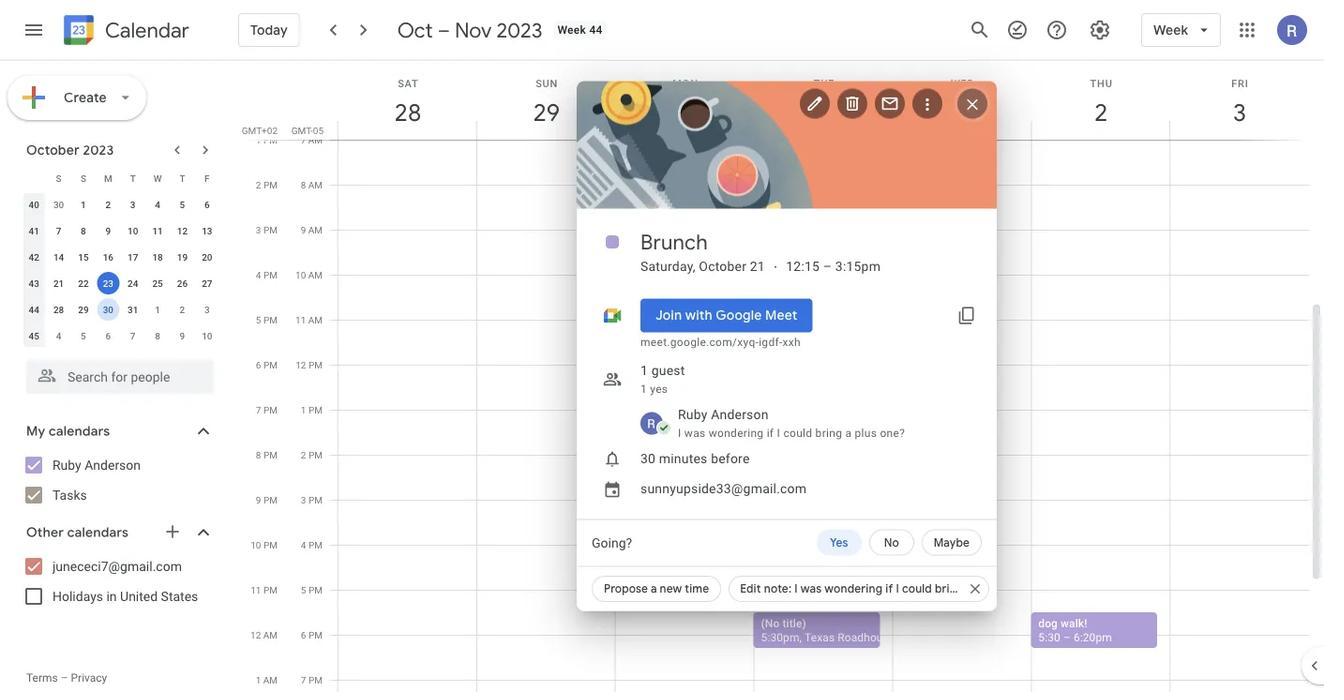Task type: locate. For each thing, give the bounding box(es) containing it.
1 vertical spatial 30
[[103, 304, 113, 315]]

15 element
[[72, 246, 95, 268]]

wondering for note:
[[825, 582, 883, 596]]

1 vertical spatial one?
[[1001, 582, 1027, 596]]

wondering inside ruby anderson i was wondering if i could bring a plus one?
[[709, 426, 764, 439]]

anderson inside ruby anderson i was wondering if i could bring a plus one?
[[711, 407, 769, 423]]

8 am
[[301, 179, 323, 190]]

3
[[1232, 97, 1245, 128], [130, 199, 136, 210], [256, 224, 261, 235], [204, 304, 210, 315], [301, 494, 306, 506]]

9
[[301, 224, 306, 235], [105, 225, 111, 236], [180, 330, 185, 341], [256, 494, 261, 506]]

0 vertical spatial wondering
[[709, 426, 764, 439]]

0 vertical spatial 5 pm
[[256, 314, 278, 325]]

ruby anderson i was wondering if i could bring a plus one?
[[678, 407, 905, 439]]

0 vertical spatial 3 pm
[[256, 224, 278, 235]]

12 down "11 am"
[[296, 359, 306, 370]]

row containing 44
[[22, 296, 219, 323]]

1 horizontal spatial a
[[845, 426, 852, 439]]

my calendars
[[26, 423, 110, 440]]

5 up '12' element
[[180, 199, 185, 210]]

1 vertical spatial if
[[886, 582, 893, 596]]

– inside party 4:30 – 5:20pm
[[786, 586, 794, 599]]

no button
[[869, 529, 914, 556]]

13 element
[[196, 219, 218, 242]]

email event details image
[[881, 94, 899, 113]]

0 horizontal spatial 30
[[53, 199, 64, 210]]

pm right '8 pm'
[[309, 449, 323, 461]]

tue
[[814, 77, 835, 89]]

12 element
[[171, 219, 194, 242]]

wondering for anderson
[[709, 426, 764, 439]]

0 vertical spatial 11
[[152, 225, 163, 236]]

brunch
[[641, 229, 708, 256]]

21 right the '43'
[[53, 278, 64, 289]]

0 horizontal spatial if
[[767, 426, 774, 439]]

calendars up junececi7@gmail.com
[[67, 524, 129, 541]]

ruby up tasks
[[53, 457, 81, 473]]

– left 2:50pm
[[770, 473, 778, 486]]

2 row from the top
[[22, 191, 219, 218]]

anderson for ruby anderson
[[85, 457, 141, 473]]

8 for 8 am
[[301, 179, 306, 190]]

am up 8 am
[[308, 134, 323, 145]]

1 down the 12 pm
[[301, 404, 306, 415]]

1 vertical spatial 11
[[295, 314, 306, 325]]

anderson inside "my calendars" list
[[85, 457, 141, 473]]

1 vertical spatial calendars
[[67, 524, 129, 541]]

31 element
[[122, 298, 144, 321]]

united
[[120, 589, 158, 604]]

7 right 1 am
[[301, 674, 306, 686]]

2 pm right '8 pm'
[[301, 449, 323, 461]]

21 left ⋅
[[750, 259, 765, 274]]

october inside brunch saturday, october 21 ⋅ 12:15 – 3:15pm
[[699, 259, 747, 274]]

18
[[152, 251, 163, 263]]

27 element
[[196, 272, 218, 294]]

7 row from the top
[[22, 323, 219, 349]]

11 inside row
[[152, 225, 163, 236]]

bring for anderson
[[816, 426, 842, 439]]

igdf-
[[759, 335, 783, 348]]

7 left november 8 element
[[130, 330, 136, 341]]

1 horizontal spatial week
[[1154, 22, 1188, 38]]

today
[[250, 22, 288, 38]]

5 row from the top
[[22, 270, 219, 296]]

wondering
[[709, 426, 764, 439], [825, 582, 883, 596]]

– inside brunch saturday, october 21 ⋅ 12:15 – 3:15pm
[[823, 259, 832, 274]]

anderson up 'before' at the right of the page
[[711, 407, 769, 423]]

9 left 10 element
[[105, 225, 111, 236]]

25 element
[[146, 272, 169, 294]]

1 horizontal spatial t
[[180, 173, 185, 184]]

gmt-
[[291, 125, 313, 136]]

sun
[[536, 77, 558, 89]]

10 left "11" element
[[128, 225, 138, 236]]

plus up 2 – 2:50pm button
[[855, 426, 877, 439]]

0 vertical spatial 21
[[750, 259, 765, 274]]

before
[[711, 451, 750, 467]]

30 inside 30 element
[[103, 304, 113, 315]]

2023 right nov
[[497, 17, 542, 43]]

0 vertical spatial 29
[[532, 97, 559, 128]]

11 up 12 am
[[251, 584, 261, 596]]

3:15pm
[[836, 259, 881, 274]]

1 horizontal spatial 11
[[251, 584, 261, 596]]

yes button
[[817, 529, 862, 556]]

12 down 11 pm
[[250, 629, 261, 641]]

0 horizontal spatial anderson
[[85, 457, 141, 473]]

10 for 10 element
[[128, 225, 138, 236]]

am up 1 am
[[263, 629, 278, 641]]

1 vertical spatial plus
[[975, 582, 998, 596]]

xxh
[[783, 335, 801, 348]]

0 vertical spatial was
[[685, 426, 706, 439]]

bring inside button
[[935, 582, 963, 596]]

a for note:
[[966, 582, 973, 596]]

plus down maybe button
[[975, 582, 998, 596]]

0 horizontal spatial 44
[[29, 304, 39, 315]]

ruby for ruby anderson i was wondering if i could bring a plus one?
[[678, 407, 708, 423]]

29
[[532, 97, 559, 128], [78, 304, 89, 315]]

going?
[[592, 535, 632, 550]]

other calendars list
[[4, 551, 233, 612]]

29 element
[[72, 298, 95, 321]]

sat
[[398, 77, 419, 89]]

8 for 8 pm
[[256, 449, 261, 461]]

s left m
[[81, 173, 86, 184]]

21
[[750, 259, 765, 274], [53, 278, 64, 289]]

bring
[[816, 426, 842, 439], [935, 582, 963, 596]]

sunnyupside33@gmail.com
[[641, 481, 807, 497]]

could down "no" button on the right bottom of page
[[902, 582, 932, 596]]

plus inside button
[[975, 582, 998, 596]]

26 element
[[171, 272, 194, 294]]

t right w
[[180, 173, 185, 184]]

9 up 10 am
[[301, 224, 306, 235]]

one? inside button
[[1001, 582, 1027, 596]]

1 vertical spatial 44
[[29, 304, 39, 315]]

1 horizontal spatial if
[[886, 582, 893, 596]]

ruby inside "my calendars" list
[[53, 457, 81, 473]]

ruby for ruby anderson
[[53, 457, 81, 473]]

am for 9 am
[[308, 224, 323, 235]]

29 down sun
[[532, 97, 559, 128]]

6 pm right 12 am
[[301, 629, 323, 641]]

am for 11 am
[[308, 314, 323, 325]]

guest
[[652, 363, 685, 378]]

3 pm
[[256, 224, 278, 235], [301, 494, 323, 506]]

0 horizontal spatial 12
[[177, 225, 188, 236]]

1 horizontal spatial 21
[[750, 259, 765, 274]]

0 horizontal spatial 28
[[53, 304, 64, 315]]

5 pm left "11 am"
[[256, 314, 278, 325]]

7 right '41'
[[56, 225, 61, 236]]

0 horizontal spatial 11
[[152, 225, 163, 236]]

1 vertical spatial 29
[[78, 304, 89, 315]]

note:
[[764, 582, 792, 596]]

44
[[589, 23, 603, 37], [29, 304, 39, 315]]

– down walk!
[[1063, 631, 1071, 644]]

row group containing 40
[[22, 191, 219, 349]]

8 up 15 element
[[81, 225, 86, 236]]

2 s from the left
[[81, 173, 86, 184]]

i
[[678, 426, 681, 439], [777, 426, 780, 439], [795, 582, 798, 596], [896, 582, 899, 596]]

0 vertical spatial if
[[767, 426, 774, 439]]

30 inside the september 30 element
[[53, 199, 64, 210]]

11 down 10 am
[[295, 314, 306, 325]]

Search for people text field
[[38, 360, 203, 394]]

0 vertical spatial could
[[784, 426, 813, 439]]

november 1 element
[[146, 298, 169, 321]]

am up the 9 am
[[308, 179, 323, 190]]

tasks
[[53, 487, 87, 503]]

november 3 element
[[196, 298, 218, 321]]

0 horizontal spatial 29
[[78, 304, 89, 315]]

– inside dog walk! 5:30 – 6:20pm
[[1063, 631, 1071, 644]]

week right settings menu icon
[[1154, 22, 1188, 38]]

row
[[22, 165, 219, 191], [22, 191, 219, 218], [22, 218, 219, 244], [22, 244, 219, 270], [22, 270, 219, 296], [22, 296, 219, 323], [22, 323, 219, 349]]

1 horizontal spatial s
[[81, 173, 86, 184]]

1 right 31 element
[[155, 304, 160, 315]]

1 vertical spatial 28
[[53, 304, 64, 315]]

with
[[685, 307, 713, 324]]

terms – privacy
[[26, 672, 107, 685]]

one? for note:
[[1001, 582, 1027, 596]]

create button
[[8, 75, 146, 120]]

am up the 12 pm
[[308, 314, 323, 325]]

6
[[204, 199, 210, 210], [105, 330, 111, 341], [256, 359, 261, 370], [301, 629, 306, 641]]

1 horizontal spatial could
[[902, 582, 932, 596]]

30 minutes before
[[641, 451, 750, 467]]

1 horizontal spatial 29
[[532, 97, 559, 128]]

1 vertical spatial 5 pm
[[301, 584, 323, 596]]

28 inside 28 'column header'
[[393, 97, 420, 128]]

4 left 10 am
[[256, 269, 261, 280]]

1 horizontal spatial ruby
[[678, 407, 708, 423]]

party 4:30 – 5:20pm
[[761, 572, 835, 599]]

am for 8 am
[[308, 179, 323, 190]]

my calendars list
[[4, 450, 233, 510]]

2 vertical spatial 11
[[251, 584, 261, 596]]

0 vertical spatial 12
[[177, 225, 188, 236]]

2 pm
[[256, 179, 278, 190], [301, 449, 323, 461]]

2 pm left 8 am
[[256, 179, 278, 190]]

saturday,
[[641, 259, 696, 274]]

10 for 10 pm
[[251, 539, 261, 551]]

1 vertical spatial october
[[699, 259, 747, 274]]

no
[[884, 536, 899, 550]]

10 up 11 pm
[[251, 539, 261, 551]]

2 left 2:50pm
[[761, 473, 768, 486]]

1 horizontal spatial 6 pm
[[301, 629, 323, 641]]

0 vertical spatial 4 pm
[[256, 269, 278, 280]]

1 horizontal spatial bring
[[935, 582, 963, 596]]

row containing 40
[[22, 191, 219, 218]]

a up 2 – 2:50pm button
[[845, 426, 852, 439]]

1 vertical spatial ruby
[[53, 457, 81, 473]]

22 element
[[72, 272, 95, 294]]

1 horizontal spatial 44
[[589, 23, 603, 37]]

05
[[313, 125, 324, 136]]

2
[[1093, 97, 1107, 128], [256, 179, 261, 190], [105, 199, 111, 210], [180, 304, 185, 315], [301, 449, 306, 461], [761, 473, 768, 486]]

if inside ruby anderson i was wondering if i could bring a plus one?
[[767, 426, 774, 439]]

23, today element
[[97, 272, 119, 294]]

3 pm left the 9 am
[[256, 224, 278, 235]]

row containing s
[[22, 165, 219, 191]]

29 right '28' 'element'
[[78, 304, 89, 315]]

10 up "11 am"
[[295, 269, 306, 280]]

1 horizontal spatial 30
[[103, 304, 113, 315]]

0 horizontal spatial plus
[[855, 426, 877, 439]]

if inside edit note: i was wondering if i could bring a plus one? button
[[886, 582, 893, 596]]

11 am
[[295, 314, 323, 325]]

week up sun
[[557, 23, 586, 37]]

1 horizontal spatial was
[[801, 582, 822, 596]]

3 right the 13 element
[[256, 224, 261, 235]]

wondering inside button
[[825, 582, 883, 596]]

19 element
[[171, 246, 194, 268]]

pm down the 12 pm
[[309, 404, 323, 415]]

3 down the fri at the top right of page
[[1232, 97, 1245, 128]]

terms link
[[26, 672, 58, 685]]

november 5 element
[[72, 325, 95, 347]]

dog
[[1039, 617, 1058, 630]]

join with google meet
[[656, 307, 798, 324]]

1 horizontal spatial 12
[[250, 629, 261, 641]]

plus inside ruby anderson i was wondering if i could bring a plus one?
[[855, 426, 877, 439]]

21 element
[[47, 272, 70, 294]]

a left new
[[651, 582, 657, 596]]

am down 12 am
[[263, 674, 278, 686]]

ruby
[[678, 407, 708, 423], [53, 457, 81, 473]]

tue column header
[[754, 61, 893, 140]]

11 pm
[[251, 584, 278, 596]]

google
[[716, 307, 762, 324]]

1 horizontal spatial 3 pm
[[301, 494, 323, 506]]

– right 12:15
[[823, 259, 832, 274]]

ruby inside ruby anderson i was wondering if i could bring a plus one?
[[678, 407, 708, 423]]

6 row from the top
[[22, 296, 219, 323]]

was inside ruby anderson i was wondering if i could bring a plus one?
[[685, 426, 706, 439]]

week for week
[[1154, 22, 1188, 38]]

row containing 45
[[22, 323, 219, 349]]

today button
[[238, 8, 300, 53]]

5 pm right 11 pm
[[301, 584, 323, 596]]

5 left "11 am"
[[256, 314, 261, 325]]

4 row from the top
[[22, 244, 219, 270]]

,
[[800, 631, 802, 644]]

ruby anderson, attending, i was wondering if i could bring a plus one? tree item
[[614, 403, 997, 444]]

2 inside button
[[761, 473, 768, 486]]

october 2023 grid
[[18, 165, 219, 349]]

0 horizontal spatial 5 pm
[[256, 314, 278, 325]]

29 inside row
[[78, 304, 89, 315]]

anderson down my calendars dropdown button
[[85, 457, 141, 473]]

was for note:
[[801, 582, 822, 596]]

september 30 element
[[47, 193, 70, 216]]

0 vertical spatial anderson
[[711, 407, 769, 423]]

1 vertical spatial was
[[801, 582, 822, 596]]

if for note:
[[886, 582, 893, 596]]

1 pm
[[256, 134, 278, 145], [301, 404, 323, 415]]

week inside dropdown button
[[1154, 22, 1188, 38]]

28 link
[[386, 91, 429, 134]]

a inside ruby anderson i was wondering if i could bring a plus one?
[[845, 426, 852, 439]]

9 pm
[[256, 494, 278, 506]]

3 inside fri 3
[[1232, 97, 1245, 128]]

0 vertical spatial 30
[[53, 199, 64, 210]]

30
[[53, 199, 64, 210], [103, 304, 113, 315], [641, 451, 656, 467]]

17 element
[[122, 246, 144, 268]]

0 vertical spatial 2 pm
[[256, 179, 278, 190]]

sun 29
[[532, 77, 559, 128]]

0 horizontal spatial 2023
[[83, 142, 114, 159]]

3 pm right 9 pm
[[301, 494, 323, 506]]

pm
[[264, 134, 278, 145], [264, 179, 278, 190], [264, 224, 278, 235], [264, 269, 278, 280], [264, 314, 278, 325], [264, 359, 278, 370], [309, 359, 323, 370], [264, 404, 278, 415], [309, 404, 323, 415], [264, 449, 278, 461], [309, 449, 323, 461], [264, 494, 278, 506], [309, 494, 323, 506], [264, 539, 278, 551], [309, 539, 323, 551], [264, 584, 278, 596], [309, 584, 323, 596], [309, 629, 323, 641], [309, 674, 323, 686]]

plus
[[855, 426, 877, 439], [975, 582, 998, 596]]

4 pm right 10 pm
[[301, 539, 323, 551]]

30 element
[[97, 298, 119, 321]]

holidays in united states
[[53, 589, 198, 604]]

1 t from the left
[[130, 173, 136, 184]]

calendars for other calendars
[[67, 524, 129, 541]]

9 for november 9 element
[[180, 330, 185, 341]]

12 right "11" element
[[177, 225, 188, 236]]

one? for anderson
[[880, 426, 905, 439]]

8 for november 8 element
[[155, 330, 160, 341]]

1 vertical spatial 4 pm
[[301, 539, 323, 551]]

one?
[[880, 426, 905, 439], [1001, 582, 1027, 596]]

0 horizontal spatial could
[[784, 426, 813, 439]]

2 t from the left
[[180, 173, 185, 184]]

could
[[784, 426, 813, 439], [902, 582, 932, 596]]

was inside button
[[801, 582, 822, 596]]

12 for 12 pm
[[296, 359, 306, 370]]

could inside ruby anderson i was wondering if i could bring a plus one?
[[784, 426, 813, 439]]

14
[[53, 251, 64, 263]]

28 left 29 element
[[53, 304, 64, 315]]

t
[[130, 173, 136, 184], [180, 173, 185, 184]]

28 inside '28' 'element'
[[53, 304, 64, 315]]

am
[[308, 134, 323, 145], [308, 179, 323, 190], [308, 224, 323, 235], [308, 269, 323, 280], [308, 314, 323, 325], [263, 629, 278, 641], [263, 674, 278, 686]]

pm right 11 pm
[[309, 584, 323, 596]]

row group
[[22, 191, 219, 349]]

i right the note:
[[795, 582, 798, 596]]

1 vertical spatial anderson
[[85, 457, 141, 473]]

10 right november 9 element
[[202, 330, 212, 341]]

0 vertical spatial ruby
[[678, 407, 708, 423]]

pm right 9 pm
[[309, 494, 323, 506]]

bring inside ruby anderson i was wondering if i could bring a plus one?
[[816, 426, 842, 439]]

17
[[128, 251, 138, 263]]

2 horizontal spatial 12
[[296, 359, 306, 370]]

9 left november 10 element
[[180, 330, 185, 341]]

30 right 29 element
[[103, 304, 113, 315]]

0 horizontal spatial was
[[685, 426, 706, 439]]

10 for november 10 element
[[202, 330, 212, 341]]

44 inside row
[[29, 304, 39, 315]]

2 down m
[[105, 199, 111, 210]]

11
[[152, 225, 163, 236], [295, 314, 306, 325], [251, 584, 261, 596]]

11 right 10 element
[[152, 225, 163, 236]]

2 horizontal spatial a
[[966, 582, 973, 596]]

2 column header
[[1031, 61, 1171, 140]]

one? inside ruby anderson i was wondering if i could bring a plus one?
[[880, 426, 905, 439]]

november 4 element
[[47, 325, 70, 347]]

grid
[[240, 61, 1324, 692]]

1 vertical spatial 21
[[53, 278, 64, 289]]

0 horizontal spatial 1 pm
[[256, 134, 278, 145]]

None search field
[[0, 353, 233, 394]]

7 pm right 1 am
[[301, 674, 323, 686]]

junececi7@gmail.com
[[53, 559, 182, 574]]

0 horizontal spatial week
[[557, 23, 586, 37]]

2 vertical spatial 12
[[250, 629, 261, 641]]

1 left yes
[[641, 382, 647, 395]]

5 pm
[[256, 314, 278, 325], [301, 584, 323, 596]]

3 row from the top
[[22, 218, 219, 244]]

propose
[[604, 582, 648, 596]]

– right terms link
[[61, 672, 68, 685]]

26
[[177, 278, 188, 289]]

could inside button
[[902, 582, 932, 596]]

1 horizontal spatial one?
[[1001, 582, 1027, 596]]

0 vertical spatial plus
[[855, 426, 877, 439]]

12 inside row
[[177, 225, 188, 236]]

0 horizontal spatial 21
[[53, 278, 64, 289]]

0 vertical spatial 28
[[393, 97, 420, 128]]

30 left minutes
[[641, 451, 656, 467]]

0 vertical spatial one?
[[880, 426, 905, 439]]

2023 up m
[[83, 142, 114, 159]]

1 vertical spatial 2 pm
[[301, 449, 323, 461]]

4
[[155, 199, 160, 210], [256, 269, 261, 280], [56, 330, 61, 341], [301, 539, 306, 551]]

12 for 12 am
[[250, 629, 261, 641]]

0 horizontal spatial one?
[[880, 426, 905, 439]]

1 vertical spatial wondering
[[825, 582, 883, 596]]

october up join with google meet
[[699, 259, 747, 274]]

1 vertical spatial 12
[[296, 359, 306, 370]]

21 inside brunch saturday, october 21 ⋅ 12:15 – 3:15pm
[[750, 259, 765, 274]]

brunch heading
[[641, 229, 708, 256]]

2 vertical spatial 30
[[641, 451, 656, 467]]

sat 28
[[393, 77, 420, 128]]

0 vertical spatial calendars
[[49, 423, 110, 440]]

1 horizontal spatial 1 pm
[[301, 404, 323, 415]]

2 link
[[1080, 91, 1123, 134]]

wondering up (no title) 5:30pm , texas roadhouse
[[825, 582, 883, 596]]

s up the september 30 element
[[56, 173, 62, 184]]

could for note:
[[902, 582, 932, 596]]

2 horizontal spatial 11
[[295, 314, 306, 325]]

1 vertical spatial 2023
[[83, 142, 114, 159]]

calendar
[[105, 17, 189, 44]]

1 horizontal spatial 28
[[393, 97, 420, 128]]

5 right 11 pm
[[301, 584, 306, 596]]

1 horizontal spatial anderson
[[711, 407, 769, 423]]

30 for 30 minutes before
[[641, 451, 656, 467]]

8 up the 9 am
[[301, 179, 306, 190]]

was for anderson
[[685, 426, 706, 439]]

23
[[103, 278, 113, 289]]

bring up 2 – 2:50pm button
[[816, 426, 842, 439]]

1 row from the top
[[22, 165, 219, 191]]

a inside row
[[966, 582, 973, 596]]

1 horizontal spatial october
[[699, 259, 747, 274]]

0 horizontal spatial october
[[26, 142, 80, 159]]

1 horizontal spatial 2023
[[497, 17, 542, 43]]

1
[[256, 134, 261, 145], [81, 199, 86, 210], [155, 304, 160, 315], [641, 363, 648, 378], [641, 382, 647, 395], [301, 404, 306, 415], [256, 674, 261, 686]]



Task type: describe. For each thing, give the bounding box(es) containing it.
5:20pm
[[796, 586, 835, 599]]

28 column header
[[338, 61, 477, 140]]

30 cell
[[96, 296, 121, 323]]

20
[[202, 251, 212, 263]]

3 right november 2 element
[[204, 304, 210, 315]]

5:30pm
[[761, 631, 800, 644]]

30 for 30 element
[[103, 304, 113, 315]]

pm right 12 am
[[309, 629, 323, 641]]

18 element
[[146, 246, 169, 268]]

pm left the 12 pm
[[264, 359, 278, 370]]

10 element
[[122, 219, 144, 242]]

title)
[[783, 617, 806, 630]]

pm left "11 am"
[[264, 314, 278, 325]]

0 horizontal spatial a
[[651, 582, 657, 596]]

7 up '8 pm'
[[256, 404, 261, 415]]

gmt-05
[[291, 125, 324, 136]]

am for 1 am
[[263, 674, 278, 686]]

calendar heading
[[101, 17, 189, 44]]

in
[[106, 589, 117, 604]]

pm down 10 pm
[[264, 584, 278, 596]]

41
[[29, 225, 39, 236]]

meet.google.com/xyq-igdf-xxh
[[641, 335, 801, 348]]

20 element
[[196, 246, 218, 268]]

2 inside thu 2
[[1093, 97, 1107, 128]]

1 guest 1 yes
[[641, 363, 685, 395]]

6 down "f"
[[204, 199, 210, 210]]

add other calendars image
[[163, 522, 182, 541]]

calendar element
[[60, 11, 189, 53]]

privacy
[[71, 672, 107, 685]]

7 left 05
[[301, 134, 306, 145]]

1 vertical spatial 1 pm
[[301, 404, 323, 415]]

0 vertical spatial 44
[[589, 23, 603, 37]]

am for 10 am
[[308, 269, 323, 280]]

2 – 2:50pm
[[761, 473, 819, 486]]

week button
[[1142, 8, 1221, 53]]

calendars for my calendars
[[49, 423, 110, 440]]

maybe button
[[922, 529, 982, 556]]

0 horizontal spatial 6 pm
[[256, 359, 278, 370]]

terms
[[26, 672, 58, 685]]

40
[[29, 199, 39, 210]]

join
[[656, 307, 682, 324]]

1 right the september 30 element
[[81, 199, 86, 210]]

settings menu image
[[1089, 19, 1111, 41]]

pm down "11 am"
[[309, 359, 323, 370]]

plus for anderson
[[855, 426, 877, 439]]

gmt+02
[[242, 125, 278, 136]]

5 right november 4 element
[[81, 330, 86, 341]]

12 pm
[[296, 359, 323, 370]]

oct – nov 2023
[[397, 17, 542, 43]]

1 vertical spatial 6 pm
[[301, 629, 323, 641]]

15
[[78, 251, 89, 263]]

1 down 12 am
[[256, 674, 261, 686]]

0 vertical spatial october
[[26, 142, 80, 159]]

am for 7 am
[[308, 134, 323, 145]]

november 8 element
[[146, 325, 169, 347]]

14 element
[[47, 246, 70, 268]]

time
[[685, 582, 709, 596]]

⋅
[[773, 259, 779, 274]]

november 10 element
[[196, 325, 218, 347]]

week for week 44
[[557, 23, 586, 37]]

1 vertical spatial 3 pm
[[301, 494, 323, 506]]

november 2 element
[[171, 298, 194, 321]]

11 element
[[146, 219, 169, 242]]

24 element
[[122, 272, 144, 294]]

a for anderson
[[845, 426, 852, 439]]

meet.google.com/xyq-
[[641, 335, 759, 348]]

4 up "11" element
[[155, 199, 160, 210]]

could for anderson
[[784, 426, 813, 439]]

1 left gmt-
[[256, 134, 261, 145]]

yes
[[650, 382, 668, 395]]

bring for note:
[[935, 582, 963, 596]]

week 44
[[557, 23, 603, 37]]

(no title) 5:30pm , texas roadhouse
[[761, 617, 895, 644]]

2 right '8 pm'
[[301, 449, 306, 461]]

9 am
[[301, 224, 323, 235]]

1 horizontal spatial 2 pm
[[301, 449, 323, 461]]

29 inside "column header"
[[532, 97, 559, 128]]

19
[[177, 251, 188, 263]]

pm right 10 pm
[[309, 539, 323, 551]]

pm left 10 am
[[264, 269, 278, 280]]

row containing 41
[[22, 218, 219, 244]]

row containing 42
[[22, 244, 219, 270]]

privacy link
[[71, 672, 107, 685]]

grid containing 28
[[240, 61, 1324, 692]]

wed
[[951, 77, 975, 89]]

minutes
[[659, 451, 708, 467]]

remove from this calendar image
[[843, 94, 862, 113]]

6 left the 12 pm
[[256, 359, 261, 370]]

propose a new time
[[604, 582, 709, 596]]

pm up 9 pm
[[264, 449, 278, 461]]

pm down '8 pm'
[[264, 494, 278, 506]]

mon column header
[[615, 61, 755, 140]]

mon
[[673, 77, 699, 89]]

fri
[[1232, 77, 1249, 89]]

11 for 11
[[152, 225, 163, 236]]

12 for 12
[[177, 225, 188, 236]]

9 for 9 pm
[[256, 494, 261, 506]]

thu 2
[[1090, 77, 1113, 128]]

pm left 8 am
[[264, 179, 278, 190]]

1 horizontal spatial 5 pm
[[301, 584, 323, 596]]

yes
[[830, 536, 848, 550]]

w
[[153, 173, 162, 184]]

pm down 9 pm
[[264, 539, 278, 551]]

0 horizontal spatial 3 pm
[[256, 224, 278, 235]]

30 for the september 30 element
[[53, 199, 64, 210]]

pm left gmt-
[[264, 134, 278, 145]]

meet
[[765, 307, 798, 324]]

16
[[103, 251, 113, 263]]

4 right 10 pm
[[301, 539, 306, 551]]

my
[[26, 423, 45, 440]]

0 vertical spatial 2023
[[497, 17, 542, 43]]

1 left guest
[[641, 363, 648, 378]]

3 up 10 element
[[130, 199, 136, 210]]

6:20pm
[[1074, 631, 1112, 644]]

0 horizontal spatial 7 pm
[[256, 404, 278, 415]]

november 9 element
[[171, 325, 194, 347]]

maybe
[[934, 536, 970, 550]]

my calendars button
[[4, 416, 233, 446]]

row containing 43
[[22, 270, 219, 296]]

– right oct
[[438, 17, 450, 43]]

23 cell
[[96, 270, 121, 296]]

29 column header
[[476, 61, 616, 140]]

31
[[128, 304, 138, 315]]

0 horizontal spatial 4 pm
[[256, 269, 278, 280]]

3 column header
[[1170, 61, 1309, 140]]

create
[[64, 89, 107, 106]]

anderson for ruby anderson i was wondering if i could bring a plus one?
[[711, 407, 769, 423]]

– inside button
[[770, 473, 778, 486]]

12 am
[[250, 629, 278, 641]]

4 left november 5 element
[[56, 330, 61, 341]]

1 horizontal spatial 4 pm
[[301, 539, 323, 551]]

plus for note:
[[975, 582, 998, 596]]

edit
[[740, 582, 761, 596]]

thu
[[1090, 77, 1113, 89]]

12:15
[[786, 259, 820, 274]]

dog walk! 5:30 – 6:20pm
[[1039, 617, 1112, 644]]

texas
[[805, 631, 835, 644]]

i up 2 – 2:50pm
[[777, 426, 780, 439]]

i down "no" button on the right bottom of page
[[896, 582, 899, 596]]

1 am
[[256, 674, 278, 686]]

6 left november 7 element
[[105, 330, 111, 341]]

43
[[29, 278, 39, 289]]

pm right 1 am
[[309, 674, 323, 686]]

3 right 9 pm
[[301, 494, 306, 506]]

1 vertical spatial 7 pm
[[301, 674, 323, 686]]

10 for 10 am
[[295, 269, 306, 280]]

other
[[26, 524, 64, 541]]

7 am
[[301, 134, 323, 145]]

m
[[104, 173, 112, 184]]

november 6 element
[[97, 325, 119, 347]]

6 right 12 am
[[301, 629, 306, 641]]

29 link
[[525, 91, 568, 134]]

2 – 2:50pm button
[[754, 455, 880, 491]]

28 element
[[47, 298, 70, 321]]

wed column header
[[892, 61, 1032, 140]]

3 link
[[1218, 91, 1262, 134]]

row group inside october 2023 grid
[[22, 191, 219, 349]]

f
[[205, 173, 210, 184]]

2 right "f"
[[256, 179, 261, 190]]

0 vertical spatial 1 pm
[[256, 134, 278, 145]]

11 for 11 am
[[295, 314, 306, 325]]

roadhouse
[[838, 631, 895, 644]]

states
[[161, 589, 198, 604]]

november 7 element
[[122, 325, 144, 347]]

24
[[128, 278, 138, 289]]

10 pm
[[251, 539, 278, 551]]

propose a new time button
[[592, 576, 721, 602]]

2 left 'november 3' element
[[180, 304, 185, 315]]

pm up '8 pm'
[[264, 404, 278, 415]]

ruby anderson
[[53, 457, 141, 473]]

0 horizontal spatial 2 pm
[[256, 179, 278, 190]]

2:50pm
[[781, 473, 819, 486]]

edit note: i was wondering if i could bring a plus one? row
[[729, 576, 1027, 602]]

45
[[29, 330, 39, 341]]

i up minutes
[[678, 426, 681, 439]]

(no
[[761, 617, 780, 630]]

9 for 9 am
[[301, 224, 306, 235]]

11 for 11 pm
[[251, 584, 261, 596]]

1 s from the left
[[56, 173, 62, 184]]

21 inside 21 element
[[53, 278, 64, 289]]

if for anderson
[[767, 426, 774, 439]]

main drawer image
[[23, 19, 45, 41]]

walk!
[[1061, 617, 1088, 630]]

8 pm
[[256, 449, 278, 461]]

25
[[152, 278, 163, 289]]

16 element
[[97, 246, 119, 268]]

brunch saturday, october 21 ⋅ 12:15 – 3:15pm
[[641, 229, 881, 274]]

pm left the 9 am
[[264, 224, 278, 235]]

am for 12 am
[[263, 629, 278, 641]]

nov
[[455, 17, 492, 43]]

10 am
[[295, 269, 323, 280]]

27
[[202, 278, 212, 289]]

other calendars
[[26, 524, 129, 541]]



Task type: vqa. For each thing, say whether or not it's contained in the screenshot.
it
no



